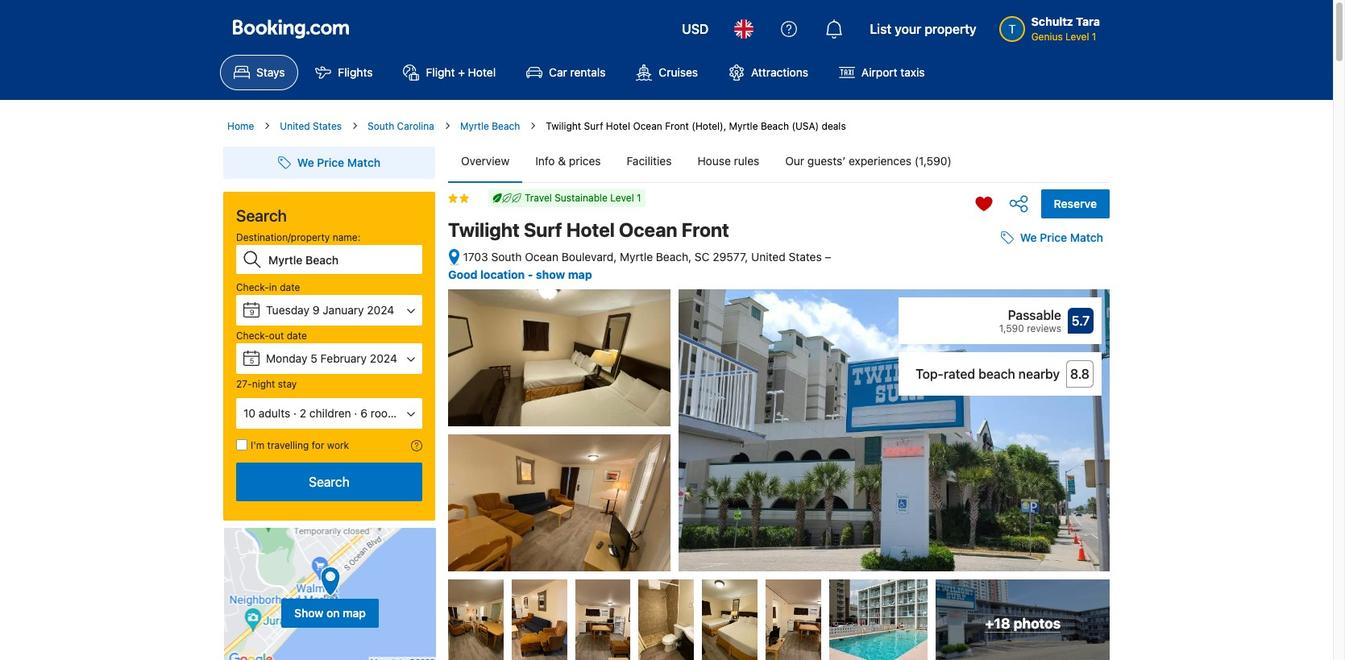 Task type: vqa. For each thing, say whether or not it's contained in the screenshot.
the right You
no



Task type: locate. For each thing, give the bounding box(es) containing it.
0 vertical spatial twilight
[[546, 120, 581, 132]]

1 horizontal spatial 1
[[1092, 31, 1096, 43]]

1 down facilities link
[[637, 192, 641, 204]]

0 vertical spatial states
[[313, 120, 342, 132]]

airport taxis
[[861, 65, 925, 79]]

1 horizontal spatial 5
[[310, 351, 317, 365]]

search
[[236, 206, 287, 225], [309, 475, 350, 489]]

beach up overview
[[492, 120, 520, 132]]

+18 photos link
[[936, 580, 1110, 660]]

united right the home
[[280, 120, 310, 132]]

1 horizontal spatial price
[[1040, 231, 1067, 244]]

hotel up facilities
[[606, 120, 630, 132]]

i'm
[[251, 439, 265, 451]]

· left "2"
[[293, 406, 297, 420]]

1 vertical spatial ocean
[[619, 218, 677, 241]]

surf for twilight surf hotel ocean front (hotel), myrtle beach (usa) deals
[[584, 120, 603, 132]]

1 horizontal spatial south
[[491, 250, 522, 264]]

beach,
[[656, 250, 692, 264]]

5
[[310, 351, 317, 365], [250, 356, 254, 365]]

1 horizontal spatial level
[[1065, 31, 1089, 43]]

1 vertical spatial twilight
[[448, 218, 520, 241]]

1 vertical spatial date
[[287, 330, 307, 342]]

states down flights 'link'
[[313, 120, 342, 132]]

0 vertical spatial surf
[[584, 120, 603, 132]]

0 vertical spatial south
[[368, 120, 394, 132]]

check-out date
[[236, 330, 307, 342]]

1 down tara
[[1092, 31, 1096, 43]]

0 vertical spatial date
[[280, 281, 300, 293]]

flight + hotel
[[426, 65, 496, 79]]

date for check-out date
[[287, 330, 307, 342]]

search button
[[236, 463, 422, 501]]

2 vertical spatial ocean
[[525, 250, 558, 264]]

deals
[[822, 120, 846, 132]]

5 right monday
[[310, 351, 317, 365]]

date right out
[[287, 330, 307, 342]]

0 vertical spatial we price match button
[[271, 148, 387, 177]]

1 horizontal spatial myrtle
[[620, 250, 653, 264]]

1 horizontal spatial united
[[751, 250, 786, 264]]

south carolina link
[[368, 119, 434, 134]]

1 horizontal spatial search
[[309, 475, 350, 489]]

travelling
[[267, 439, 309, 451]]

2024 right january
[[367, 303, 394, 317]]

we down 'united states' link
[[297, 156, 314, 169]]

ocean up 1703 south ocean boulevard, myrtle beach, sc 29577, united states – good location - show map
[[619, 218, 677, 241]]

ocean up facilities
[[633, 120, 662, 132]]

show
[[536, 267, 565, 281]]

sc
[[695, 250, 710, 264]]

tara
[[1076, 15, 1100, 28]]

top-rated beach nearby element
[[907, 364, 1060, 384]]

map down boulevard,
[[568, 267, 592, 281]]

twilight up &
[[546, 120, 581, 132]]

0 vertical spatial level
[[1065, 31, 1089, 43]]

front left (hotel),
[[665, 120, 689, 132]]

south inside 1703 south ocean boulevard, myrtle beach, sc 29577, united states – good location - show map
[[491, 250, 522, 264]]

9 left january
[[312, 303, 320, 317]]

10
[[243, 406, 255, 420]]

10 adults · 2 children · 6 rooms button
[[236, 398, 422, 429]]

price down reserve button
[[1040, 231, 1067, 244]]

united states
[[280, 120, 342, 132]]

0 vertical spatial 2024
[[367, 303, 394, 317]]

myrtle beach link
[[460, 119, 520, 134]]

we up "passable"
[[1020, 231, 1037, 244]]

beach
[[492, 120, 520, 132], [761, 120, 789, 132]]

experiences
[[849, 154, 912, 168]]

·
[[293, 406, 297, 420], [354, 406, 357, 420]]

1 vertical spatial south
[[491, 250, 522, 264]]

on
[[326, 606, 340, 619]]

0 horizontal spatial beach
[[492, 120, 520, 132]]

tuesday
[[266, 303, 309, 317]]

1 vertical spatial check-
[[236, 330, 269, 342]]

south carolina
[[368, 120, 434, 132]]

0 horizontal spatial we price match button
[[271, 148, 387, 177]]

1 vertical spatial we price match button
[[994, 223, 1110, 252]]

carolina
[[397, 120, 434, 132]]

1 horizontal spatial map
[[568, 267, 592, 281]]

twilight
[[546, 120, 581, 132], [448, 218, 520, 241]]

myrtle
[[460, 120, 489, 132], [729, 120, 758, 132], [620, 250, 653, 264]]

1 vertical spatial map
[[343, 606, 366, 619]]

hotel
[[468, 65, 496, 79], [606, 120, 630, 132], [566, 218, 615, 241]]

0 horizontal spatial price
[[317, 156, 344, 169]]

attractions link
[[715, 55, 822, 90]]

2 check- from the top
[[236, 330, 269, 342]]

1 horizontal spatial beach
[[761, 120, 789, 132]]

6
[[360, 406, 367, 420]]

south left carolina
[[368, 120, 394, 132]]

we price match inside search section
[[297, 156, 380, 169]]

match inside search section
[[347, 156, 380, 169]]

sustainable
[[555, 192, 608, 204]]

search down work
[[309, 475, 350, 489]]

united right 29577,
[[751, 250, 786, 264]]

schultz
[[1031, 15, 1073, 28]]

out
[[269, 330, 284, 342]]

0 horizontal spatial twilight
[[448, 218, 520, 241]]

9
[[312, 303, 320, 317], [249, 308, 254, 317]]

stays
[[256, 65, 285, 79]]

we price match down reserve button
[[1020, 231, 1103, 244]]

1 horizontal spatial we price match button
[[994, 223, 1110, 252]]

ocean up the show
[[525, 250, 558, 264]]

2024 right february
[[370, 351, 397, 365]]

nearby
[[1018, 367, 1060, 381]]

ocean for twilight surf hotel ocean front
[[619, 218, 677, 241]]

surf down travel
[[524, 218, 562, 241]]

1 horizontal spatial we
[[1020, 231, 1037, 244]]

search up destination/property
[[236, 206, 287, 225]]

myrtle right (hotel),
[[729, 120, 758, 132]]

1 vertical spatial we
[[1020, 231, 1037, 244]]

price down 'united states' link
[[317, 156, 344, 169]]

twilight up 1703
[[448, 218, 520, 241]]

0 horizontal spatial search
[[236, 206, 287, 225]]

map inside search section
[[343, 606, 366, 619]]

1 vertical spatial level
[[610, 192, 634, 204]]

1
[[1092, 31, 1096, 43], [637, 192, 641, 204]]

0 horizontal spatial myrtle
[[460, 120, 489, 132]]

0 vertical spatial ocean
[[633, 120, 662, 132]]

show
[[294, 606, 323, 619]]

1 vertical spatial front
[[682, 218, 729, 241]]

your
[[895, 22, 921, 36]]

level inside schultz tara genius level 1
[[1065, 31, 1089, 43]]

1 horizontal spatial ·
[[354, 406, 357, 420]]

1 vertical spatial match
[[1070, 231, 1103, 244]]

map right on
[[343, 606, 366, 619]]

rated
[[944, 367, 975, 381]]

level
[[1065, 31, 1089, 43], [610, 192, 634, 204]]

work
[[327, 439, 349, 451]]

we price match
[[297, 156, 380, 169], [1020, 231, 1103, 244]]

taxis
[[900, 65, 925, 79]]

1 vertical spatial search
[[309, 475, 350, 489]]

united
[[280, 120, 310, 132], [751, 250, 786, 264]]

1 vertical spatial 1
[[637, 192, 641, 204]]

good location - show map button
[[448, 267, 592, 281]]

surf up prices
[[584, 120, 603, 132]]

5 up 27-
[[250, 356, 254, 365]]

1 horizontal spatial surf
[[584, 120, 603, 132]]

8.8
[[1070, 367, 1090, 381]]

front for twilight surf hotel ocean front (hotel), myrtle beach (usa) deals
[[665, 120, 689, 132]]

beach left (usa)
[[761, 120, 789, 132]]

10 adults · 2 children · 6 rooms
[[243, 406, 403, 420]]

stays link
[[220, 55, 299, 90]]

0 vertical spatial hotel
[[468, 65, 496, 79]]

top-rated beach nearby
[[916, 367, 1060, 381]]

twilight for twilight surf hotel ocean front (hotel), myrtle beach (usa) deals
[[546, 120, 581, 132]]

check- up monday
[[236, 330, 269, 342]]

0 horizontal spatial united
[[280, 120, 310, 132]]

stay
[[278, 378, 297, 390]]

overview
[[461, 154, 509, 168]]

0 horizontal spatial level
[[610, 192, 634, 204]]

south up the location
[[491, 250, 522, 264]]

hotel inside the flight + hotel link
[[468, 65, 496, 79]]

south
[[368, 120, 394, 132], [491, 250, 522, 264]]

front
[[665, 120, 689, 132], [682, 218, 729, 241]]

myrtle up overview
[[460, 120, 489, 132]]

9 down check-in date
[[249, 308, 254, 317]]

0 horizontal spatial map
[[343, 606, 366, 619]]

1 vertical spatial hotel
[[606, 120, 630, 132]]

click to open map view image
[[448, 248, 460, 267]]

1 horizontal spatial twilight
[[546, 120, 581, 132]]

date right in
[[280, 281, 300, 293]]

level right sustainable
[[610, 192, 634, 204]]

1 horizontal spatial we price match
[[1020, 231, 1103, 244]]

scored 5.7 element
[[1068, 308, 1094, 334]]

hotel for twilight surf hotel ocean front (hotel), myrtle beach (usa) deals
[[606, 120, 630, 132]]

overview link
[[448, 140, 522, 182]]

rated okay element
[[907, 306, 1061, 325]]

search section
[[217, 134, 442, 660]]

1 inside schultz tara genius level 1
[[1092, 31, 1096, 43]]

0 vertical spatial we price match
[[297, 156, 380, 169]]

our guests' experiences (1,590)
[[785, 154, 952, 168]]

0 horizontal spatial we
[[297, 156, 314, 169]]

ocean inside 1703 south ocean boulevard, myrtle beach, sc 29577, united states – good location - show map
[[525, 250, 558, 264]]

reserve button
[[1041, 189, 1110, 218]]

we price match down 'united states' link
[[297, 156, 380, 169]]

0 vertical spatial 1
[[1092, 31, 1096, 43]]

prices
[[569, 154, 601, 168]]

0 horizontal spatial 1
[[637, 192, 641, 204]]

date for check-in date
[[280, 281, 300, 293]]

show on map button
[[223, 527, 437, 660], [281, 598, 379, 627]]

0 horizontal spatial 5
[[250, 356, 254, 365]]

match down reserve button
[[1070, 231, 1103, 244]]

1 vertical spatial price
[[1040, 231, 1067, 244]]

front for twilight surf hotel ocean front
[[682, 218, 729, 241]]

1 horizontal spatial states
[[789, 250, 822, 264]]

0 horizontal spatial south
[[368, 120, 394, 132]]

airport
[[861, 65, 897, 79]]

1 vertical spatial surf
[[524, 218, 562, 241]]

twilight surf hotel ocean front (hotel), myrtle beach (usa) deals
[[546, 120, 846, 132]]

hotel for twilight surf hotel ocean front
[[566, 218, 615, 241]]

match down the south carolina link
[[347, 156, 380, 169]]

0 vertical spatial front
[[665, 120, 689, 132]]

check-
[[236, 281, 269, 293], [236, 330, 269, 342]]

we price match button down 'united states' link
[[271, 148, 387, 177]]

2024 for monday 5 february 2024
[[370, 351, 397, 365]]

1 vertical spatial united
[[751, 250, 786, 264]]

0 vertical spatial map
[[568, 267, 592, 281]]

2 vertical spatial hotel
[[566, 218, 615, 241]]

date
[[280, 281, 300, 293], [287, 330, 307, 342]]

house rules
[[697, 154, 759, 168]]

reserve
[[1054, 197, 1097, 210]]

info
[[535, 154, 555, 168]]

0 vertical spatial we
[[297, 156, 314, 169]]

hotel right +
[[468, 65, 496, 79]]

1 check- from the top
[[236, 281, 269, 293]]

· left 6
[[354, 406, 357, 420]]

0 horizontal spatial surf
[[524, 218, 562, 241]]

check- up the tuesday
[[236, 281, 269, 293]]

0 horizontal spatial states
[[313, 120, 342, 132]]

front up sc
[[682, 218, 729, 241]]

states left –
[[789, 250, 822, 264]]

0 vertical spatial check-
[[236, 281, 269, 293]]

0 horizontal spatial we price match
[[297, 156, 380, 169]]

we
[[297, 156, 314, 169], [1020, 231, 1037, 244]]

myrtle left the beach, at the top of the page
[[620, 250, 653, 264]]

we price match button down reserve button
[[994, 223, 1110, 252]]

1 vertical spatial 2024
[[370, 351, 397, 365]]

hotel up boulevard,
[[566, 218, 615, 241]]

0 horizontal spatial ·
[[293, 406, 297, 420]]

0 horizontal spatial match
[[347, 156, 380, 169]]

states inside 1703 south ocean boulevard, myrtle beach, sc 29577, united states – good location - show map
[[789, 250, 822, 264]]

0 vertical spatial price
[[317, 156, 344, 169]]

level down tara
[[1065, 31, 1089, 43]]

0 vertical spatial match
[[347, 156, 380, 169]]

search inside button
[[309, 475, 350, 489]]

1 vertical spatial states
[[789, 250, 822, 264]]

2 · from the left
[[354, 406, 357, 420]]

cruises
[[659, 65, 698, 79]]



Task type: describe. For each thing, give the bounding box(es) containing it.
1703 south ocean boulevard, myrtle beach, sc 29577, united states – good location - show map
[[448, 250, 831, 281]]

-
[[528, 267, 533, 281]]

usd
[[682, 22, 709, 36]]

boulevard,
[[562, 250, 617, 264]]

travel
[[525, 192, 552, 204]]

if you select this option, we'll show you popular business travel features like breakfast, wifi and free parking. image
[[411, 440, 422, 451]]

check-in date
[[236, 281, 300, 293]]

flights
[[338, 65, 373, 79]]

27-night stay
[[236, 378, 297, 390]]

0 vertical spatial search
[[236, 206, 287, 225]]

myrtle beach
[[460, 120, 520, 132]]

passable
[[1008, 308, 1061, 322]]

list your property link
[[860, 10, 986, 48]]

5.7
[[1072, 314, 1090, 328]]

2024 for tuesday 9 january 2024
[[367, 303, 394, 317]]

&
[[558, 154, 566, 168]]

2 beach from the left
[[761, 120, 789, 132]]

travel sustainable level 1
[[525, 192, 641, 204]]

twilight surf hotel ocean front
[[448, 218, 729, 241]]

our guests' experiences (1,590) link
[[772, 140, 964, 182]]

tuesday 9 january 2024
[[266, 303, 394, 317]]

flights link
[[302, 55, 386, 90]]

home
[[227, 120, 254, 132]]

adults
[[259, 406, 290, 420]]

airport taxis link
[[825, 55, 939, 90]]

2
[[300, 406, 306, 420]]

monday 5 february 2024
[[266, 351, 397, 365]]

facilities
[[627, 154, 672, 168]]

top-
[[916, 367, 944, 381]]

photos
[[1013, 615, 1061, 632]]

rooms
[[371, 406, 403, 420]]

usd button
[[672, 10, 718, 48]]

destination/property name:
[[236, 231, 360, 243]]

(usa)
[[792, 120, 819, 132]]

schultz tara genius level 1
[[1031, 15, 1100, 43]]

check- for in
[[236, 281, 269, 293]]

attractions
[[751, 65, 808, 79]]

show on map
[[294, 606, 366, 619]]

house rules link
[[685, 140, 772, 182]]

(hotel),
[[692, 120, 726, 132]]

booking.com image
[[233, 19, 349, 39]]

0 vertical spatial united
[[280, 120, 310, 132]]

night
[[252, 378, 275, 390]]

home link
[[227, 119, 254, 134]]

twilight for twilight surf hotel ocean front
[[448, 218, 520, 241]]

monday
[[266, 351, 307, 365]]

twilight surf hotel ocean front (hotel), myrtle beach (usa) deals link
[[546, 120, 846, 132]]

1 vertical spatial we price match
[[1020, 231, 1103, 244]]

genius
[[1031, 31, 1063, 43]]

2 horizontal spatial myrtle
[[729, 120, 758, 132]]

car rentals link
[[513, 55, 619, 90]]

check- for out
[[236, 330, 269, 342]]

27-
[[236, 378, 252, 390]]

we inside search section
[[297, 156, 314, 169]]

destination/property
[[236, 231, 330, 243]]

+18 photos
[[985, 615, 1061, 632]]

myrtle inside 1703 south ocean boulevard, myrtle beach, sc 29577, united states – good location - show map
[[620, 250, 653, 264]]

property
[[925, 22, 976, 36]]

hotel for flight + hotel
[[468, 65, 496, 79]]

list your property
[[870, 22, 976, 36]]

i'm travelling for work
[[251, 439, 349, 451]]

your account menu schultz tara genius level 1 element
[[999, 7, 1106, 44]]

1 · from the left
[[293, 406, 297, 420]]

february
[[320, 351, 367, 365]]

info & prices
[[535, 154, 601, 168]]

map inside 1703 south ocean boulevard, myrtle beach, sc 29577, united states – good location - show map
[[568, 267, 592, 281]]

price inside search section
[[317, 156, 344, 169]]

if you select this option, we'll show you popular business travel features like breakfast, wifi and free parking. image
[[411, 440, 422, 451]]

1 horizontal spatial match
[[1070, 231, 1103, 244]]

1 horizontal spatial 9
[[312, 303, 320, 317]]

Where are you going? field
[[262, 245, 422, 274]]

car rentals
[[549, 65, 606, 79]]

cruises link
[[622, 55, 712, 90]]

facilities link
[[614, 140, 685, 182]]

location
[[480, 267, 525, 281]]

ocean for twilight surf hotel ocean front (hotel), myrtle beach (usa) deals
[[633, 120, 662, 132]]

flight + hotel link
[[390, 55, 509, 90]]

+18
[[985, 615, 1010, 632]]

surf for twilight surf hotel ocean front
[[524, 218, 562, 241]]

passable 1,590 reviews
[[999, 308, 1061, 335]]

(1,590)
[[915, 154, 952, 168]]

beach
[[978, 367, 1015, 381]]

1,590
[[999, 322, 1024, 335]]

united inside 1703 south ocean boulevard, myrtle beach, sc 29577, united states – good location - show map
[[751, 250, 786, 264]]

8.8 element
[[1066, 360, 1094, 388]]

good
[[448, 267, 477, 281]]

1 beach from the left
[[492, 120, 520, 132]]

info & prices link
[[522, 140, 614, 182]]

0 horizontal spatial 9
[[249, 308, 254, 317]]

name:
[[333, 231, 360, 243]]

house
[[697, 154, 731, 168]]

our
[[785, 154, 804, 168]]

rentals
[[570, 65, 606, 79]]

united states link
[[280, 119, 342, 134]]

in
[[269, 281, 277, 293]]



